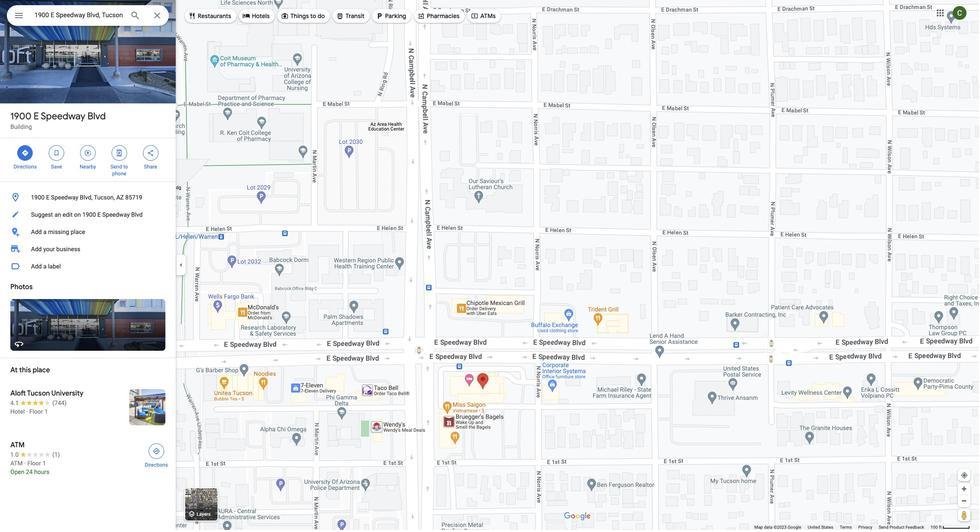Task type: locate. For each thing, give the bounding box(es) containing it.
send inside send product feedback button
[[879, 525, 889, 530]]

building
[[10, 123, 32, 130]]

1 vertical spatial directions
[[145, 462, 168, 468]]

1 up hours
[[43, 460, 46, 467]]

add down suggest
[[31, 228, 42, 235]]

blvd down 85719
[[131, 211, 143, 218]]

 pharmacies
[[418, 11, 460, 21]]

to inside send to phone
[[123, 164, 128, 170]]

add your business
[[31, 246, 80, 253]]

1900 up suggest
[[31, 194, 45, 201]]

1 down 4.1 stars 744 reviews image
[[44, 408, 48, 415]]

1 a from the top
[[43, 228, 47, 235]]

an
[[54, 211, 61, 218]]

add
[[31, 228, 42, 235], [31, 246, 42, 253], [31, 263, 42, 270]]

0 vertical spatial ·
[[26, 408, 28, 415]]

add inside button
[[31, 263, 42, 270]]

send up phone
[[111, 164, 122, 170]]

send product feedback
[[879, 525, 925, 530]]

united states
[[808, 525, 834, 530]]

your
[[43, 246, 55, 253]]

0 vertical spatial send
[[111, 164, 122, 170]]

1900 up the building
[[10, 110, 31, 122]]

1 horizontal spatial directions
[[145, 462, 168, 468]]

at
[[10, 366, 18, 374]]

google maps element
[[0, 0, 979, 530]]

show your location image
[[961, 471, 969, 479]]

100
[[931, 525, 938, 530]]

· for atm
[[24, 460, 26, 467]]

1 vertical spatial a
[[43, 263, 47, 270]]

hours
[[34, 468, 49, 475]]

show street view coverage image
[[958, 508, 971, 521]]

share
[[144, 164, 157, 170]]

0 horizontal spatial directions
[[14, 164, 37, 170]]

on
[[74, 211, 81, 218]]

 atms
[[471, 11, 496, 21]]

pharmacies
[[427, 12, 460, 20]]

1 horizontal spatial place
[[71, 228, 85, 235]]

place right this
[[33, 366, 50, 374]]

85719
[[125, 194, 142, 201]]

blvd up ''
[[88, 110, 106, 122]]

this
[[19, 366, 31, 374]]

floor down 1.0 stars 1 reviews image
[[27, 460, 41, 467]]

add inside button
[[31, 228, 42, 235]]

states
[[821, 525, 834, 530]]

 things to do
[[281, 11, 325, 21]]

things
[[290, 12, 309, 20]]

0 horizontal spatial to
[[123, 164, 128, 170]]

a inside button
[[43, 263, 47, 270]]

atm inside atm · floor 1 open 24 hours
[[10, 460, 23, 467]]

· up open
[[24, 460, 26, 467]]

send for send product feedback
[[879, 525, 889, 530]]

1900 right on on the top
[[82, 211, 96, 218]]

do
[[318, 12, 325, 20]]

1 horizontal spatial send
[[879, 525, 889, 530]]


[[115, 148, 123, 158]]

speedway
[[41, 110, 85, 122], [51, 194, 78, 201], [102, 211, 130, 218]]

to left do
[[310, 12, 316, 20]]

0 vertical spatial to
[[310, 12, 316, 20]]

suggest an edit on 1900 e speedway blvd
[[31, 211, 143, 218]]

edit
[[63, 211, 73, 218]]

· right hotel
[[26, 408, 28, 415]]


[[188, 11, 196, 21]]

zoom in image
[[961, 486, 968, 492]]

0 vertical spatial a
[[43, 228, 47, 235]]

1 inside atm · floor 1 open 24 hours
[[43, 460, 46, 467]]

1 horizontal spatial blvd
[[131, 211, 143, 218]]

 transit
[[336, 11, 365, 21]]

footer
[[755, 524, 931, 530]]

a left 'missing'
[[43, 228, 47, 235]]

phone
[[112, 171, 126, 177]]

1900 for blvd
[[10, 110, 31, 122]]

a left label
[[43, 263, 47, 270]]

label
[[48, 263, 61, 270]]

©2023
[[774, 525, 787, 530]]

a for label
[[43, 263, 47, 270]]

directions inside button
[[145, 462, 168, 468]]

e inside 1900 e speedway blvd building
[[34, 110, 39, 122]]

1
[[44, 408, 48, 415], [43, 460, 46, 467]]

directions
[[14, 164, 37, 170], [145, 462, 168, 468]]

1 vertical spatial to
[[123, 164, 128, 170]]

·
[[26, 408, 28, 415], [24, 460, 26, 467]]

0 vertical spatial 1900
[[10, 110, 31, 122]]

aloft
[[10, 389, 26, 398]]

to inside  things to do
[[310, 12, 316, 20]]

1 vertical spatial 1
[[43, 460, 46, 467]]

tucson,
[[94, 194, 115, 201]]

directions down 
[[14, 164, 37, 170]]

0 horizontal spatial blvd
[[88, 110, 106, 122]]

business
[[56, 246, 80, 253]]

google account: christina overa  
(christinaovera9@gmail.com) image
[[953, 6, 967, 20]]

1 atm from the top
[[10, 441, 25, 449]]

1 horizontal spatial ·
[[26, 408, 28, 415]]

2 vertical spatial e
[[97, 211, 101, 218]]

1 vertical spatial floor
[[27, 460, 41, 467]]

save
[[51, 164, 62, 170]]

place inside button
[[71, 228, 85, 235]]

0 horizontal spatial send
[[111, 164, 122, 170]]

1 vertical spatial ·
[[24, 460, 26, 467]]


[[242, 11, 250, 21]]

1 vertical spatial speedway
[[51, 194, 78, 201]]

atm
[[10, 441, 25, 449], [10, 460, 23, 467]]

blvd inside button
[[131, 211, 143, 218]]

send to phone
[[111, 164, 128, 177]]

None field
[[34, 10, 123, 20]]

directions inside actions for 1900 e speedway blvd region
[[14, 164, 37, 170]]

zoom out image
[[961, 498, 968, 504]]

map data ©2023 google
[[755, 525, 802, 530]]

floor inside atm · floor 1 open 24 hours
[[27, 460, 41, 467]]

place
[[71, 228, 85, 235], [33, 366, 50, 374]]

send left 'product'
[[879, 525, 889, 530]]

send for send to phone
[[111, 164, 122, 170]]

0 vertical spatial add
[[31, 228, 42, 235]]

3 add from the top
[[31, 263, 42, 270]]

place down on on the top
[[71, 228, 85, 235]]

e for blvd,
[[46, 194, 50, 201]]

floor down 4.1 stars 744 reviews image
[[29, 408, 43, 415]]

2 vertical spatial add
[[31, 263, 42, 270]]

az
[[116, 194, 124, 201]]

1 vertical spatial send
[[879, 525, 889, 530]]

to
[[310, 12, 316, 20], [123, 164, 128, 170]]

a
[[43, 228, 47, 235], [43, 263, 47, 270]]

actions for 1900 e speedway blvd region
[[0, 138, 176, 181]]

1 vertical spatial place
[[33, 366, 50, 374]]

restaurants
[[198, 12, 231, 20]]

atm for atm
[[10, 441, 25, 449]]

speedway up edit
[[51, 194, 78, 201]]

1 horizontal spatial to
[[310, 12, 316, 20]]

send
[[111, 164, 122, 170], [879, 525, 889, 530]]

speedway inside 1900 e speedway blvd building
[[41, 110, 85, 122]]

2 atm from the top
[[10, 460, 23, 467]]

0 vertical spatial speedway
[[41, 110, 85, 122]]

feedback
[[906, 525, 925, 530]]

to up phone
[[123, 164, 128, 170]]

0 vertical spatial 1
[[44, 408, 48, 415]]

add a label
[[31, 263, 61, 270]]

terms button
[[840, 524, 852, 530]]

directions down directions image
[[145, 462, 168, 468]]

aloft tucson university
[[10, 389, 84, 398]]

e
[[34, 110, 39, 122], [46, 194, 50, 201], [97, 211, 101, 218]]

footer containing map data ©2023 google
[[755, 524, 931, 530]]

0 horizontal spatial ·
[[24, 460, 26, 467]]

atm · floor 1 open 24 hours
[[10, 460, 49, 475]]

footer inside 'google maps' element
[[755, 524, 931, 530]]

add left label
[[31, 263, 42, 270]]

1 horizontal spatial e
[[46, 194, 50, 201]]

0 vertical spatial e
[[34, 110, 39, 122]]

atm up 1.0
[[10, 441, 25, 449]]

4.1 stars 744 reviews image
[[10, 399, 67, 407]]

speedway for blvd,
[[51, 194, 78, 201]]

1 vertical spatial blvd
[[131, 211, 143, 218]]

floor for atm
[[27, 460, 41, 467]]

1900
[[10, 110, 31, 122], [31, 194, 45, 201], [82, 211, 96, 218]]

1900 e speedway blvd main content
[[0, 0, 176, 530]]

1900 inside 1900 e speedway blvd building
[[10, 110, 31, 122]]

0 vertical spatial blvd
[[88, 110, 106, 122]]

a inside button
[[43, 228, 47, 235]]

0 vertical spatial atm
[[10, 441, 25, 449]]

send inside send to phone
[[111, 164, 122, 170]]

1 vertical spatial atm
[[10, 460, 23, 467]]

hotel
[[10, 408, 25, 415]]

suggest
[[31, 211, 53, 218]]

0 horizontal spatial e
[[34, 110, 39, 122]]

0 vertical spatial floor
[[29, 408, 43, 415]]

1 vertical spatial add
[[31, 246, 42, 253]]

1 vertical spatial e
[[46, 194, 50, 201]]

0 vertical spatial directions
[[14, 164, 37, 170]]

add left your
[[31, 246, 42, 253]]

2 a from the top
[[43, 263, 47, 270]]

1900 e speedway blvd building
[[10, 110, 106, 130]]

2 add from the top
[[31, 246, 42, 253]]

blvd inside 1900 e speedway blvd building
[[88, 110, 106, 122]]

speedway up 
[[41, 110, 85, 122]]

1 vertical spatial 1900
[[31, 194, 45, 201]]

speedway down "az"
[[102, 211, 130, 218]]

0 vertical spatial place
[[71, 228, 85, 235]]

add for add a label
[[31, 263, 42, 270]]

1 add from the top
[[31, 228, 42, 235]]

· inside atm · floor 1 open 24 hours
[[24, 460, 26, 467]]

floor for aloft tucson university
[[29, 408, 43, 415]]

atm up open
[[10, 460, 23, 467]]

2 horizontal spatial e
[[97, 211, 101, 218]]

1900 e speedway blvd, tucson, az 85719
[[31, 194, 142, 201]]



Task type: vqa. For each thing, say whether or not it's contained in the screenshot.
TO within Send to phone
yes



Task type: describe. For each thing, give the bounding box(es) containing it.
1.0
[[10, 451, 19, 458]]

collapse side panel image
[[176, 260, 186, 270]]

privacy button
[[859, 524, 873, 530]]

hotels
[[252, 12, 270, 20]]

united states button
[[808, 524, 834, 530]]

speedway for blvd
[[41, 110, 85, 122]]

missing
[[48, 228, 69, 235]]

 parking
[[376, 11, 406, 21]]

 button
[[7, 5, 31, 28]]

directions image
[[153, 447, 160, 455]]

1900 for blvd,
[[31, 194, 45, 201]]

directions button
[[140, 441, 173, 468]]


[[14, 9, 24, 22]]

hotel · floor 1
[[10, 408, 48, 415]]

layers
[[197, 512, 211, 517]]

suggest an edit on 1900 e speedway blvd button
[[0, 206, 176, 223]]

atm for atm · floor 1 open 24 hours
[[10, 460, 23, 467]]

add a label button
[[0, 258, 176, 275]]

united
[[808, 525, 820, 530]]


[[471, 11, 479, 21]]

2 vertical spatial speedway
[[102, 211, 130, 218]]


[[336, 11, 344, 21]]

nearby
[[80, 164, 96, 170]]

100 ft button
[[931, 525, 970, 530]]


[[281, 11, 289, 21]]

map
[[755, 525, 763, 530]]

1 for atm
[[43, 460, 46, 467]]


[[53, 148, 60, 158]]

add a missing place button
[[0, 223, 176, 240]]

(744)
[[52, 399, 67, 406]]

1.0 stars 1 reviews image
[[10, 450, 60, 459]]


[[418, 11, 425, 21]]

add for add your business
[[31, 246, 42, 253]]

0 horizontal spatial place
[[33, 366, 50, 374]]


[[376, 11, 384, 21]]

add for add a missing place
[[31, 228, 42, 235]]

none field inside 1900 e speedway blvd, tucson, az 85719 field
[[34, 10, 123, 20]]

· for aloft tucson university
[[26, 408, 28, 415]]

 search field
[[7, 5, 169, 28]]

photos
[[10, 283, 33, 291]]

4.1
[[10, 399, 19, 406]]

2 vertical spatial 1900
[[82, 211, 96, 218]]

google
[[788, 525, 802, 530]]

university
[[51, 389, 84, 398]]


[[84, 148, 92, 158]]

 restaurants
[[188, 11, 231, 21]]

e for blvd
[[34, 110, 39, 122]]

parking
[[385, 12, 406, 20]]

at this place
[[10, 366, 50, 374]]

1900 E Speedway Blvd, Tucson, AZ 85719 field
[[7, 5, 169, 26]]

a for missing
[[43, 228, 47, 235]]

100 ft
[[931, 525, 942, 530]]

product
[[890, 525, 905, 530]]

1900 e speedway blvd, tucson, az 85719 button
[[0, 189, 176, 206]]

terms
[[840, 525, 852, 530]]

ft
[[939, 525, 942, 530]]

send product feedback button
[[879, 524, 925, 530]]

atms
[[480, 12, 496, 20]]


[[21, 148, 29, 158]]

add a missing place
[[31, 228, 85, 235]]

open
[[10, 468, 24, 475]]

(1)
[[52, 451, 60, 458]]

data
[[764, 525, 773, 530]]

transit
[[346, 12, 365, 20]]


[[147, 148, 155, 158]]

privacy
[[859, 525, 873, 530]]

 hotels
[[242, 11, 270, 21]]

blvd,
[[80, 194, 93, 201]]

24
[[26, 468, 33, 475]]

add your business link
[[0, 240, 176, 258]]

1 for aloft tucson university
[[44, 408, 48, 415]]

tucson
[[27, 389, 50, 398]]



